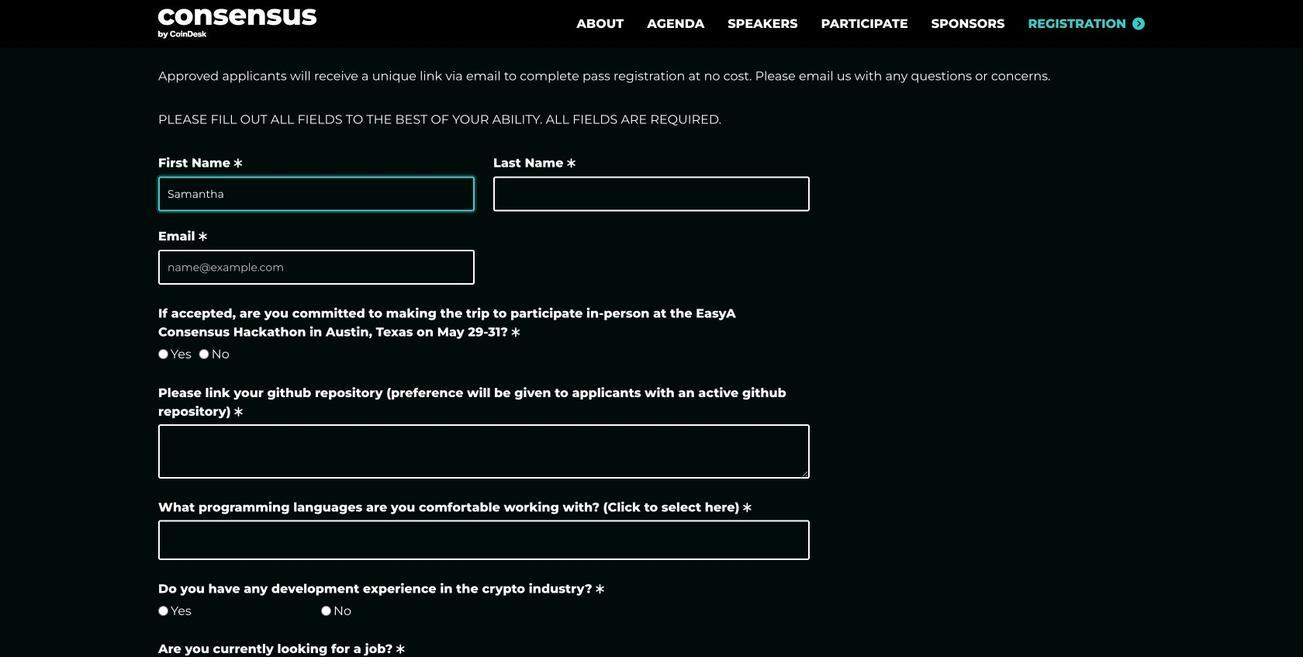 Task type: vqa. For each thing, say whether or not it's contained in the screenshot.
field at the bottom of page
yes



Task type: describe. For each thing, give the bounding box(es) containing it.
name@example.com email field
[[158, 250, 475, 285]]

logo image
[[158, 9, 317, 38]]

chevron circle right image
[[1133, 17, 1145, 30]]



Task type: locate. For each thing, give the bounding box(es) containing it.
0 vertical spatial asterisk image
[[234, 158, 242, 169]]

None text field
[[158, 177, 475, 211]]

None radio
[[199, 349, 209, 359], [158, 606, 168, 616], [321, 606, 331, 616], [199, 349, 209, 359], [158, 606, 168, 616], [321, 606, 331, 616]]

asterisk image
[[234, 158, 242, 169], [199, 231, 207, 242]]

None field
[[168, 528, 801, 552]]

None text field
[[493, 177, 810, 211], [158, 424, 810, 479], [493, 177, 810, 211], [158, 424, 810, 479]]

None radio
[[158, 349, 168, 359]]

0 horizontal spatial asterisk image
[[199, 231, 207, 242]]

1 horizontal spatial asterisk image
[[234, 158, 242, 169]]

asterisk image
[[567, 158, 575, 169], [512, 327, 520, 338], [234, 406, 243, 417], [743, 502, 752, 513], [596, 584, 604, 595], [396, 644, 405, 655]]

1 vertical spatial asterisk image
[[199, 231, 207, 242]]



